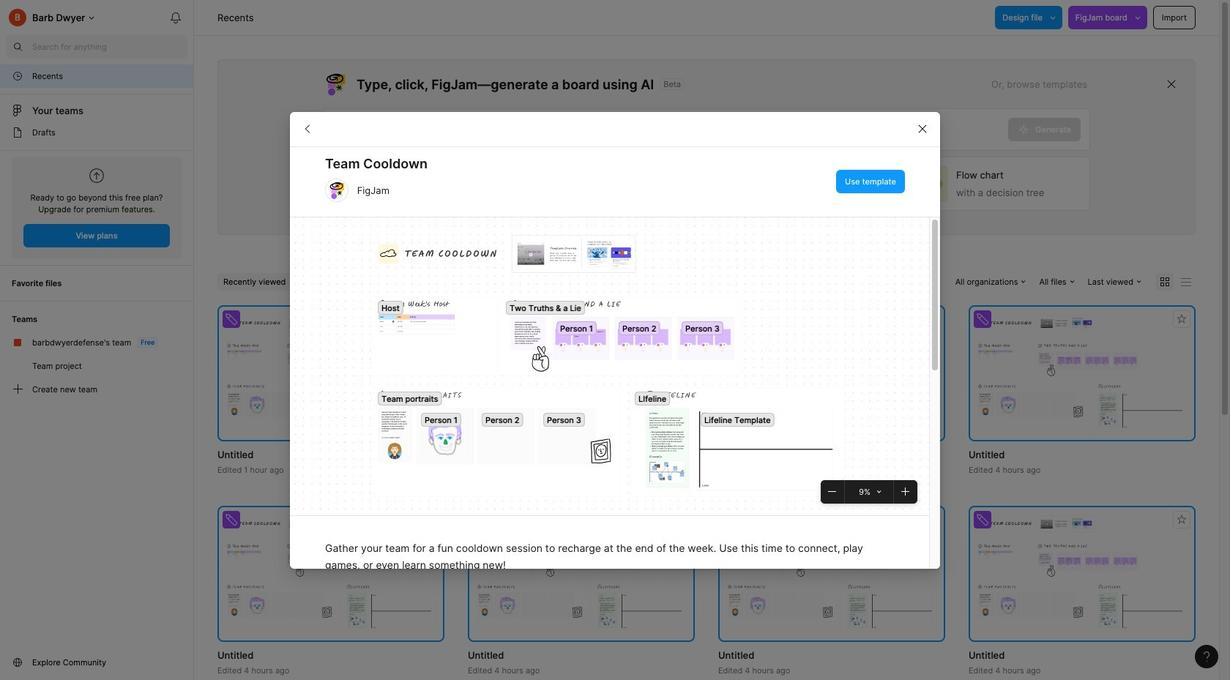 Task type: vqa. For each thing, say whether or not it's contained in the screenshot.
recent 16 image
yes



Task type: locate. For each thing, give the bounding box(es) containing it.
dialog
[[290, 111, 941, 681]]

file thumbnail image
[[225, 315, 437, 432], [476, 315, 688, 432], [726, 315, 939, 432], [977, 315, 1189, 432], [225, 516, 437, 633], [476, 516, 688, 633], [726, 516, 939, 633], [977, 516, 1189, 633]]

recent 16 image
[[12, 70, 23, 82]]

bell 32 image
[[164, 6, 188, 29]]

page 16 image
[[12, 127, 23, 138]]

community 16 image
[[12, 657, 23, 669]]

Search for anything text field
[[32, 41, 188, 53]]

search 32 image
[[6, 35, 29, 59]]

Ex: A weekly team meeting, starting with an ice breaker field
[[324, 109, 1009, 150]]



Task type: describe. For each thing, give the bounding box(es) containing it.
select zoom level image
[[878, 490, 882, 494]]



